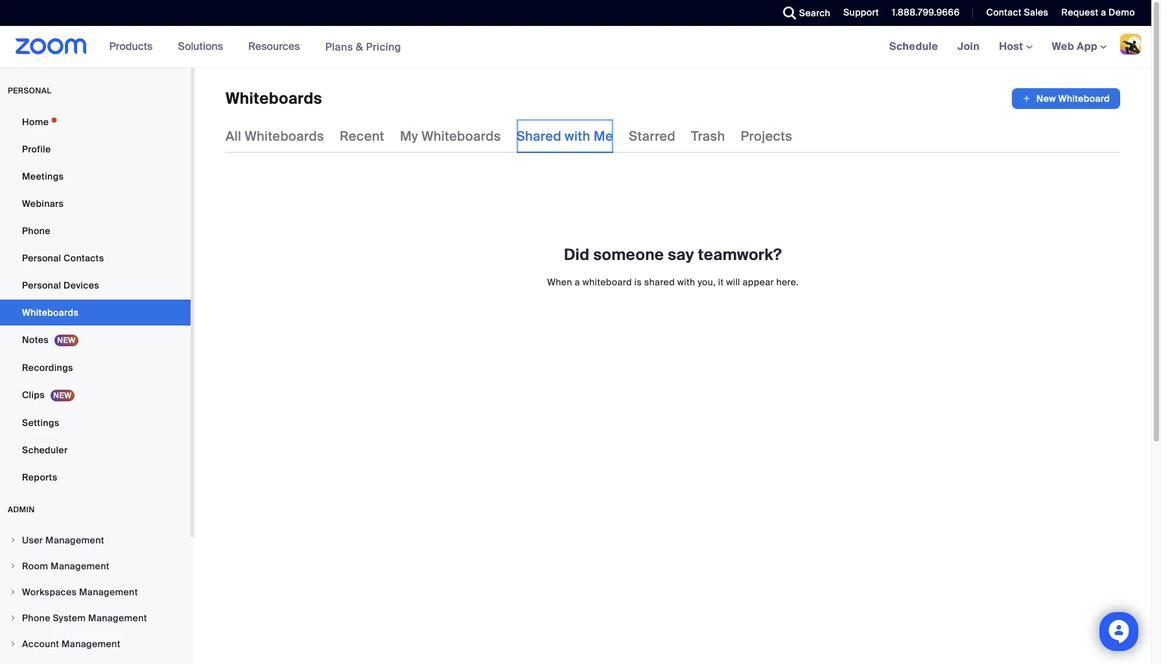 Task type: locate. For each thing, give the bounding box(es) containing it.
contact sales
[[987, 6, 1049, 18]]

right image
[[9, 537, 17, 544], [9, 562, 17, 570], [9, 588, 17, 596]]

request a demo link
[[1053, 0, 1152, 26], [1062, 6, 1136, 18]]

right image for phone
[[9, 614, 17, 622]]

user management
[[22, 535, 104, 546]]

management for user management
[[45, 535, 104, 546]]

right image inside account management menu item
[[9, 640, 17, 648]]

management inside workspaces management menu item
[[79, 586, 138, 598]]

management inside room management menu item
[[51, 561, 110, 572]]

me
[[594, 128, 614, 145]]

right image inside user management menu item
[[9, 537, 17, 544]]

management up the phone system management menu item
[[79, 586, 138, 598]]

management down the phone system management menu item
[[62, 638, 120, 650]]

management up room management
[[45, 535, 104, 546]]

phone for phone
[[22, 225, 50, 237]]

1.888.799.9666
[[893, 6, 960, 18]]

personal for personal contacts
[[22, 252, 61, 264]]

banner containing products
[[0, 26, 1152, 68]]

0 vertical spatial right image
[[9, 614, 17, 622]]

phone inside menu item
[[22, 612, 50, 624]]

right image inside room management menu item
[[9, 562, 17, 570]]

personal inside personal devices "link"
[[22, 280, 61, 291]]

demo
[[1109, 6, 1136, 18]]

0 vertical spatial right image
[[9, 537, 17, 544]]

2 personal from the top
[[22, 280, 61, 291]]

management inside account management menu item
[[62, 638, 120, 650]]

right image left system
[[9, 614, 17, 622]]

whiteboards inside personal menu menu
[[22, 307, 79, 319]]

1 vertical spatial right image
[[9, 562, 17, 570]]

right image
[[9, 614, 17, 622], [9, 640, 17, 648]]

settings link
[[0, 410, 191, 436]]

management up workspaces management
[[51, 561, 110, 572]]

0 vertical spatial with
[[565, 128, 591, 145]]

management inside the phone system management menu item
[[88, 612, 147, 624]]

when
[[548, 276, 573, 288]]

webinars link
[[0, 191, 191, 217]]

admin
[[8, 505, 35, 515]]

personal down personal contacts
[[22, 280, 61, 291]]

right image left account
[[9, 640, 17, 648]]

whiteboard
[[583, 276, 632, 288]]

pricing
[[366, 40, 402, 54]]

2 right image from the top
[[9, 640, 17, 648]]

resources
[[249, 40, 300, 53]]

new
[[1037, 93, 1057, 104]]

products
[[109, 40, 153, 53]]

new whiteboard button
[[1013, 88, 1121, 109]]

1 right image from the top
[[9, 537, 17, 544]]

whiteboards down the 'personal devices'
[[22, 307, 79, 319]]

account management
[[22, 638, 120, 650]]

my whiteboards
[[400, 128, 501, 145]]

room management menu item
[[0, 554, 191, 579]]

2 phone from the top
[[22, 612, 50, 624]]

scheduler
[[22, 444, 68, 456]]

0 vertical spatial personal
[[22, 252, 61, 264]]

add image
[[1023, 92, 1032, 105]]

notes link
[[0, 327, 191, 354]]

management up account management menu item
[[88, 612, 147, 624]]

phone inside personal menu menu
[[22, 225, 50, 237]]

with
[[565, 128, 591, 145], [678, 276, 696, 288]]

right image left user
[[9, 537, 17, 544]]

user management menu item
[[0, 528, 191, 553]]

shared
[[517, 128, 562, 145]]

phone up account
[[22, 612, 50, 624]]

banner
[[0, 26, 1152, 68]]

whiteboards up the "all whiteboards"
[[226, 88, 322, 108]]

product information navigation
[[100, 26, 411, 68]]

a
[[1102, 6, 1107, 18], [575, 276, 581, 288]]

right image for workspaces management
[[9, 588, 17, 596]]

0 horizontal spatial a
[[575, 276, 581, 288]]

right image inside the phone system management menu item
[[9, 614, 17, 622]]

1 horizontal spatial a
[[1102, 6, 1107, 18]]

personal inside personal contacts link
[[22, 252, 61, 264]]

user
[[22, 535, 43, 546]]

host button
[[1000, 40, 1033, 53]]

profile picture image
[[1121, 34, 1142, 54]]

whiteboards
[[226, 88, 322, 108], [245, 128, 324, 145], [422, 128, 501, 145], [22, 307, 79, 319]]

a left demo
[[1102, 6, 1107, 18]]

new whiteboard
[[1037, 93, 1111, 104]]

2 vertical spatial right image
[[9, 588, 17, 596]]

contact
[[987, 6, 1022, 18]]

2 right image from the top
[[9, 562, 17, 570]]

&
[[356, 40, 364, 54]]

personal contacts link
[[0, 245, 191, 271]]

sales
[[1025, 6, 1049, 18]]

right image inside workspaces management menu item
[[9, 588, 17, 596]]

1 vertical spatial with
[[678, 276, 696, 288]]

devices
[[64, 280, 99, 291]]

personal
[[8, 86, 52, 96]]

recordings link
[[0, 355, 191, 381]]

contact sales link
[[977, 0, 1053, 26], [987, 6, 1049, 18]]

1 phone from the top
[[22, 225, 50, 237]]

right image left workspaces at the left of page
[[9, 588, 17, 596]]

recordings
[[22, 362, 73, 374]]

right image for account
[[9, 640, 17, 648]]

3 right image from the top
[[9, 588, 17, 596]]

management inside user management menu item
[[45, 535, 104, 546]]

1.888.799.9666 button
[[883, 0, 964, 26], [893, 6, 960, 18]]

plans & pricing link
[[325, 40, 402, 54], [325, 40, 402, 54]]

a right when
[[575, 276, 581, 288]]

management
[[45, 535, 104, 546], [51, 561, 110, 572], [79, 586, 138, 598], [88, 612, 147, 624], [62, 638, 120, 650]]

here.
[[777, 276, 799, 288]]

schedule link
[[880, 26, 948, 67]]

1 vertical spatial personal
[[22, 280, 61, 291]]

shared with me
[[517, 128, 614, 145]]

0 vertical spatial a
[[1102, 6, 1107, 18]]

0 vertical spatial phone
[[22, 225, 50, 237]]

1 right image from the top
[[9, 614, 17, 622]]

personal for personal devices
[[22, 280, 61, 291]]

request
[[1062, 6, 1099, 18]]

web app
[[1053, 40, 1098, 53]]

right image left room
[[9, 562, 17, 570]]

phone
[[22, 225, 50, 237], [22, 612, 50, 624]]

shared
[[645, 276, 675, 288]]

0 horizontal spatial with
[[565, 128, 591, 145]]

say
[[668, 245, 695, 265]]

1 personal from the top
[[22, 252, 61, 264]]

1 vertical spatial phone
[[22, 612, 50, 624]]

meetings navigation
[[880, 26, 1152, 68]]

1 vertical spatial right image
[[9, 640, 17, 648]]

with left you,
[[678, 276, 696, 288]]

request a demo
[[1062, 6, 1136, 18]]

workspaces management menu item
[[0, 580, 191, 605]]

zoom logo image
[[16, 38, 87, 54]]

clips link
[[0, 382, 191, 409]]

phone down 'webinars'
[[22, 225, 50, 237]]

personal menu menu
[[0, 109, 191, 492]]

with left me
[[565, 128, 591, 145]]

management for room management
[[51, 561, 110, 572]]

a for request
[[1102, 6, 1107, 18]]

1 vertical spatial a
[[575, 276, 581, 288]]

support link
[[834, 0, 883, 26], [844, 6, 880, 18]]

personal
[[22, 252, 61, 264], [22, 280, 61, 291]]

plans & pricing
[[325, 40, 402, 54]]

profile
[[22, 143, 51, 155]]

personal up the 'personal devices'
[[22, 252, 61, 264]]

1 horizontal spatial with
[[678, 276, 696, 288]]



Task type: vqa. For each thing, say whether or not it's contained in the screenshot.
Notes
yes



Task type: describe. For each thing, give the bounding box(es) containing it.
room management
[[22, 561, 110, 572]]

recent
[[340, 128, 385, 145]]

starred
[[629, 128, 676, 145]]

management for workspaces management
[[79, 586, 138, 598]]

whiteboard
[[1059, 93, 1111, 104]]

when a whiteboard is shared with you, it will appear here.
[[548, 276, 799, 288]]

did someone say teamwork?
[[564, 245, 782, 265]]

schedule
[[890, 40, 939, 53]]

tabs of all whiteboard page tab list
[[226, 119, 793, 153]]

app
[[1078, 40, 1098, 53]]

account management menu item
[[0, 632, 191, 657]]

web app button
[[1053, 40, 1107, 53]]

personal devices
[[22, 280, 99, 291]]

projects
[[741, 128, 793, 145]]

whiteboards link
[[0, 300, 191, 326]]

you,
[[698, 276, 716, 288]]

management for account management
[[62, 638, 120, 650]]

meetings
[[22, 171, 64, 182]]

is
[[635, 276, 642, 288]]

a for when
[[575, 276, 581, 288]]

all
[[226, 128, 242, 145]]

join link
[[948, 26, 990, 67]]

trash
[[692, 128, 726, 145]]

reports link
[[0, 465, 191, 490]]

settings
[[22, 417, 59, 429]]

teamwork?
[[699, 245, 782, 265]]

products button
[[109, 26, 159, 67]]

whiteboards application
[[226, 88, 1121, 109]]

did
[[564, 245, 590, 265]]

search button
[[774, 0, 834, 26]]

whiteboards inside application
[[226, 88, 322, 108]]

workspaces
[[22, 586, 77, 598]]

it
[[719, 276, 724, 288]]

home
[[22, 116, 49, 128]]

clips
[[22, 389, 45, 401]]

reports
[[22, 472, 57, 483]]

home link
[[0, 109, 191, 135]]

personal devices link
[[0, 272, 191, 298]]

system
[[53, 612, 86, 624]]

account
[[22, 638, 59, 650]]

notes
[[22, 334, 49, 346]]

join
[[958, 40, 980, 53]]

right image for user management
[[9, 537, 17, 544]]

phone system management
[[22, 612, 147, 624]]

contacts
[[64, 252, 104, 264]]

workspaces management
[[22, 586, 138, 598]]

all whiteboards
[[226, 128, 324, 145]]

phone link
[[0, 218, 191, 244]]

admin menu menu
[[0, 528, 191, 664]]

phone system management menu item
[[0, 606, 191, 631]]

meetings link
[[0, 163, 191, 189]]

personal contacts
[[22, 252, 104, 264]]

webinars
[[22, 198, 64, 210]]

will
[[727, 276, 741, 288]]

my
[[400, 128, 418, 145]]

plans
[[325, 40, 353, 54]]

profile link
[[0, 136, 191, 162]]

resources button
[[249, 26, 306, 67]]

right image for room management
[[9, 562, 17, 570]]

support
[[844, 6, 880, 18]]

whiteboards right all at the left top of the page
[[245, 128, 324, 145]]

search
[[800, 7, 831, 19]]

whiteboards right my
[[422, 128, 501, 145]]

with inside tabs of all whiteboard page tab list
[[565, 128, 591, 145]]

solutions button
[[178, 26, 229, 67]]

appear
[[743, 276, 774, 288]]

host
[[1000, 40, 1027, 53]]

someone
[[594, 245, 665, 265]]

solutions
[[178, 40, 223, 53]]

scheduler link
[[0, 437, 191, 463]]

phone for phone system management
[[22, 612, 50, 624]]

web
[[1053, 40, 1075, 53]]

room
[[22, 561, 48, 572]]



